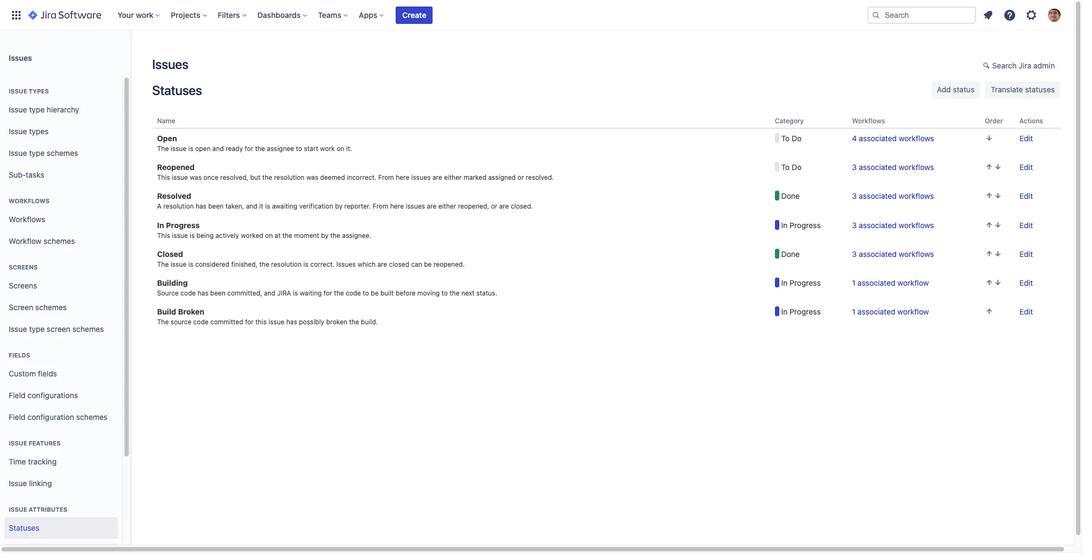 Task type: vqa. For each thing, say whether or not it's contained in the screenshot.
Create a field "Create"
no



Task type: describe. For each thing, give the bounding box(es) containing it.
3 for reopened
[[853, 163, 857, 172]]

primary element
[[7, 0, 868, 30]]

translate statuses
[[992, 85, 1056, 94]]

field configuration schemes
[[9, 413, 108, 422]]

sub-tasks
[[9, 170, 44, 179]]

workflows for closed
[[899, 249, 935, 259]]

issues inside reopened this issue was once resolved, but the resolution was deemed incorrect. from here issues are either marked assigned or resolved.
[[412, 174, 431, 182]]

open
[[195, 145, 211, 153]]

issue for issue linking
[[9, 479, 27, 488]]

can
[[411, 260, 422, 269]]

progress for in progress
[[790, 221, 821, 230]]

sub-tasks link
[[4, 164, 118, 186]]

is inside open the issue is open and ready for the assignee to start work on it.
[[188, 145, 194, 153]]

deemed
[[320, 174, 345, 182]]

be inside closed the issue is considered finished, the resolution is correct. issues which are closed can be reopened.
[[424, 260, 432, 269]]

finished,
[[231, 260, 258, 269]]

statuses inside issue attributes "group"
[[9, 524, 39, 533]]

reopened this issue was once resolved, but the resolution was deemed incorrect. from here issues are either marked assigned or resolved.
[[157, 163, 554, 182]]

either inside resolved a resolution has been taken, and it is awaiting verification by reporter. from here issues are either reopened, or are closed.
[[439, 203, 456, 211]]

types
[[29, 126, 49, 136]]

resolved
[[157, 192, 191, 201]]

issue type schemes
[[9, 148, 78, 157]]

issue features
[[9, 440, 61, 447]]

appswitcher icon image
[[10, 8, 23, 21]]

add
[[938, 85, 952, 94]]

in progress for build broken
[[780, 307, 821, 317]]

the for open
[[157, 145, 169, 153]]

issue for closed
[[171, 260, 187, 269]]

or for done
[[491, 203, 498, 211]]

field configurations
[[9, 391, 78, 400]]

and inside open the issue is open and ready for the assignee to start work on it.
[[213, 145, 224, 153]]

add status
[[938, 85, 975, 94]]

issue types link
[[4, 121, 118, 142]]

code inside build broken the source code committed for this issue has possibly broken the build.
[[193, 318, 209, 326]]

issue type screen schemes
[[9, 324, 104, 334]]

1 for building
[[853, 278, 856, 288]]

your profile and settings image
[[1049, 8, 1062, 21]]

are inside closed the issue is considered finished, the resolution is correct. issues which are closed can be reopened.
[[378, 260, 387, 269]]

be inside 'building source code has been committed, and jira is waiting for the code to be built before moving to the next status.'
[[371, 289, 379, 297]]

workflows link
[[4, 209, 118, 231]]

possibly
[[299, 318, 325, 326]]

broken
[[326, 318, 348, 326]]

tracking
[[28, 457, 57, 466]]

sidebar navigation image
[[119, 44, 142, 65]]

custom fields
[[9, 369, 57, 378]]

reopened
[[157, 163, 195, 172]]

configurations
[[28, 391, 78, 400]]

schemes inside workflows group
[[44, 236, 75, 246]]

the right 'at'
[[283, 231, 293, 240]]

issue features group
[[4, 429, 118, 498]]

start
[[304, 145, 318, 153]]

awaiting
[[272, 203, 298, 211]]

the inside build broken the source code committed for this issue has possibly broken the build.
[[349, 318, 359, 326]]

fields
[[9, 352, 30, 359]]

to for 4
[[782, 134, 790, 143]]

field configuration schemes link
[[4, 407, 118, 429]]

3 for closed
[[853, 249, 857, 259]]

projects
[[171, 10, 200, 19]]

is left considered at the left top
[[188, 260, 194, 269]]

once
[[204, 174, 219, 182]]

issue for issue type schemes
[[9, 148, 27, 157]]

1 horizontal spatial issues
[[152, 57, 189, 72]]

time
[[9, 457, 26, 466]]

worked
[[241, 231, 263, 240]]

marked
[[464, 174, 487, 182]]

this
[[256, 318, 267, 326]]

verification
[[299, 203, 333, 211]]

edit for building
[[1020, 278, 1034, 288]]

the left next
[[450, 289, 460, 297]]

for inside open the issue is open and ready for the assignee to start work on it.
[[245, 145, 253, 153]]

edit link for reopened
[[1020, 163, 1034, 172]]

translate statuses link
[[986, 82, 1061, 99]]

it
[[259, 203, 263, 211]]

issue attributes group
[[4, 495, 118, 554]]

work inside open the issue is open and ready for the assignee to start work on it.
[[320, 145, 335, 153]]

help image
[[1004, 8, 1017, 21]]

edit link for build broken
[[1020, 307, 1034, 317]]

it.
[[346, 145, 352, 153]]

reopened.
[[434, 260, 465, 269]]

search jira admin link
[[978, 58, 1061, 75]]

the inside reopened this issue was once resolved, but the resolution was deemed incorrect. from here issues are either marked assigned or resolved.
[[262, 174, 272, 182]]

actions
[[1020, 117, 1044, 125]]

3 associated workflows link for closed
[[853, 249, 935, 259]]

category
[[775, 117, 804, 125]]

schemes inside issue types group
[[47, 148, 78, 157]]

translate
[[992, 85, 1024, 94]]

jira
[[1019, 61, 1032, 70]]

at
[[275, 231, 281, 240]]

this inside 'in progress this issue is being actively worked on at the moment by the assignee.'
[[157, 231, 170, 240]]

to inside open the issue is open and ready for the assignee to start work on it.
[[296, 145, 302, 153]]

closed
[[157, 249, 183, 259]]

to do for 3 associated workflows
[[780, 163, 802, 172]]

workflow schemes link
[[4, 231, 118, 252]]

either inside reopened this issue was once resolved, but the resolution was deemed incorrect. from here issues are either marked assigned or resolved.
[[444, 174, 462, 182]]

workflow for build broken
[[898, 307, 930, 317]]

type for schemes
[[29, 148, 45, 157]]

is inside 'in progress this issue is being actively worked on at the moment by the assignee.'
[[190, 231, 195, 240]]

2 was from the left
[[307, 174, 319, 182]]

open
[[157, 134, 177, 143]]

considered
[[195, 260, 230, 269]]

build.
[[361, 318, 378, 326]]

assigned
[[489, 174, 516, 182]]

schemes inside fields group
[[76, 413, 108, 422]]

source
[[171, 318, 192, 326]]

field configurations link
[[4, 385, 118, 407]]

settings image
[[1026, 8, 1039, 21]]

4 associated workflows
[[853, 134, 935, 143]]

progress for building
[[790, 278, 821, 288]]

issue type schemes link
[[4, 142, 118, 164]]

create button
[[396, 6, 433, 24]]

issue inside build broken the source code committed for this issue has possibly broken the build.
[[269, 318, 285, 326]]

schemes right screen
[[72, 324, 104, 334]]

issue for issue attributes
[[9, 506, 27, 513]]

search image
[[872, 11, 881, 19]]

1 associated workflow link for build broken
[[853, 307, 930, 317]]

by inside 'in progress this issue is being actively worked on at the moment by the assignee.'
[[321, 231, 329, 240]]

field for field configuration schemes
[[9, 413, 25, 422]]

1 was from the left
[[190, 174, 202, 182]]

by inside resolved a resolution has been taken, and it is awaiting verification by reporter. from here issues are either reopened, or are closed.
[[335, 203, 343, 211]]

edit for reopened
[[1020, 163, 1034, 172]]

3 associated workflows for closed
[[853, 249, 935, 259]]

tasks
[[26, 170, 44, 179]]

issue attributes
[[9, 506, 67, 513]]

workflows for resolved
[[899, 192, 935, 201]]

issue types group
[[4, 76, 118, 189]]

time tracking link
[[4, 451, 118, 473]]

issue types
[[9, 126, 49, 136]]

1 associated workflow for building
[[853, 278, 930, 288]]

associated for build broken
[[858, 307, 896, 317]]

in progress for building
[[780, 278, 821, 288]]

being
[[197, 231, 214, 240]]

hierarchy
[[47, 105, 79, 114]]

1 associated workflow link for building
[[853, 278, 930, 288]]

committed,
[[227, 289, 262, 297]]

correct.
[[310, 260, 335, 269]]

edit for resolved
[[1020, 192, 1034, 201]]

issue for issue types
[[9, 126, 27, 136]]

source
[[157, 289, 179, 297]]

custom fields link
[[4, 363, 118, 385]]

3 for in progress
[[853, 221, 857, 230]]

issue linking
[[9, 479, 52, 488]]

resolution inside resolved a resolution has been taken, and it is awaiting verification by reporter. from here issues are either reopened, or are closed.
[[163, 203, 194, 211]]

screens for the screens group
[[9, 264, 38, 271]]

1 associated workflow for build broken
[[853, 307, 930, 317]]

workflow
[[9, 236, 42, 246]]

associated for resolved
[[859, 192, 897, 201]]

types
[[29, 88, 49, 95]]

and for building
[[264, 289, 276, 297]]

teams button
[[315, 6, 353, 24]]

0 horizontal spatial issues
[[9, 53, 32, 62]]

the inside build broken the source code committed for this issue has possibly broken the build.
[[157, 318, 169, 326]]

resolution inside closed the issue is considered finished, the resolution is correct. issues which are closed can be reopened.
[[271, 260, 302, 269]]



Task type: locate. For each thing, give the bounding box(es) containing it.
1 done from the top
[[780, 192, 800, 201]]

the inside open the issue is open and ready for the assignee to start work on it.
[[157, 145, 169, 153]]

workflows for workflows link
[[9, 215, 45, 224]]

issue down open
[[171, 145, 187, 153]]

associated for closed
[[859, 249, 897, 259]]

1 edit link from the top
[[1020, 134, 1034, 143]]

0 vertical spatial field
[[9, 391, 25, 400]]

0 vertical spatial been
[[208, 203, 224, 211]]

1 do from the top
[[792, 134, 802, 143]]

2 workflow from the top
[[898, 307, 930, 317]]

time tracking
[[9, 457, 57, 466]]

screen schemes link
[[4, 297, 118, 319]]

was left deemed
[[307, 174, 319, 182]]

issue inside open the issue is open and ready for the assignee to start work on it.
[[171, 145, 187, 153]]

are left 'closed.'
[[499, 203, 509, 211]]

1 vertical spatial issues
[[406, 203, 425, 211]]

1 vertical spatial here
[[390, 203, 404, 211]]

4 edit from the top
[[1020, 221, 1034, 230]]

screens down workflow
[[9, 264, 38, 271]]

2 vertical spatial has
[[286, 318, 297, 326]]

search
[[993, 61, 1017, 70]]

4 3 from the top
[[853, 249, 857, 259]]

order
[[986, 117, 1004, 125]]

4 workflows from the top
[[899, 221, 935, 230]]

the left build.
[[349, 318, 359, 326]]

configuration
[[28, 413, 74, 422]]

0 vertical spatial 1
[[853, 278, 856, 288]]

the left assignee.
[[331, 231, 341, 240]]

issues inside closed the issue is considered finished, the resolution is correct. issues which are closed can be reopened.
[[337, 260, 356, 269]]

or right reopened,
[[491, 203, 498, 211]]

Search field
[[868, 6, 977, 24]]

status.
[[477, 289, 498, 297]]

1 3 from the top
[[853, 163, 857, 172]]

is inside resolved a resolution has been taken, and it is awaiting verification by reporter. from here issues are either reopened, or are closed.
[[265, 203, 270, 211]]

has inside build broken the source code committed for this issue has possibly broken the build.
[[286, 318, 297, 326]]

is right jira at bottom left
[[293, 289, 298, 297]]

has for building
[[198, 289, 209, 297]]

issue
[[171, 145, 187, 153], [172, 174, 188, 182], [172, 231, 188, 240], [171, 260, 187, 269], [269, 318, 285, 326]]

moving
[[418, 289, 440, 297]]

this up closed
[[157, 231, 170, 240]]

4
[[853, 134, 857, 143]]

issues
[[412, 174, 431, 182], [406, 203, 425, 211]]

committed
[[210, 318, 243, 326]]

associated for building
[[858, 278, 896, 288]]

0 horizontal spatial was
[[190, 174, 202, 182]]

1 vertical spatial do
[[792, 163, 802, 172]]

in for build broken
[[782, 307, 788, 317]]

issue for issue features
[[9, 440, 27, 447]]

admin
[[1034, 61, 1056, 70]]

0 vertical spatial workflow
[[898, 278, 930, 288]]

is left being
[[190, 231, 195, 240]]

0 vertical spatial 1 associated workflow link
[[853, 278, 930, 288]]

0 vertical spatial be
[[424, 260, 432, 269]]

to do for 4 associated workflows
[[780, 134, 802, 143]]

workflows for reopened
[[899, 163, 935, 172]]

1 vertical spatial this
[[157, 231, 170, 240]]

here inside resolved a resolution has been taken, and it is awaiting verification by reporter. from here issues are either reopened, or are closed.
[[390, 203, 404, 211]]

1 associated workflow
[[853, 278, 930, 288], [853, 307, 930, 317]]

code down which
[[346, 289, 361, 297]]

4 3 associated workflows link from the top
[[853, 249, 935, 259]]

been for resolved
[[208, 203, 224, 211]]

6 edit from the top
[[1020, 278, 1034, 288]]

by left "reporter."
[[335, 203, 343, 211]]

issues
[[9, 53, 32, 62], [152, 57, 189, 72], [337, 260, 356, 269]]

here
[[396, 174, 410, 182], [390, 203, 404, 211]]

1 this from the top
[[157, 174, 170, 182]]

0 horizontal spatial and
[[213, 145, 224, 153]]

0 vertical spatial the
[[157, 145, 169, 153]]

be left built on the bottom left
[[371, 289, 379, 297]]

0 vertical spatial by
[[335, 203, 343, 211]]

2 this from the top
[[157, 231, 170, 240]]

2 the from the top
[[157, 260, 169, 269]]

0 vertical spatial and
[[213, 145, 224, 153]]

workflows for workflows group
[[9, 197, 50, 204]]

statuses down issue attributes
[[9, 524, 39, 533]]

the left assignee
[[255, 145, 265, 153]]

workflow for building
[[898, 278, 930, 288]]

the down "build"
[[157, 318, 169, 326]]

2 3 associated workflows link from the top
[[853, 192, 935, 201]]

1 vertical spatial screens
[[9, 281, 37, 290]]

2 to from the top
[[782, 163, 790, 172]]

3 workflows from the top
[[899, 192, 935, 201]]

this down reopened
[[157, 174, 170, 182]]

1 horizontal spatial was
[[307, 174, 319, 182]]

small image
[[984, 61, 992, 70]]

banner
[[0, 0, 1075, 30]]

and left it
[[246, 203, 258, 211]]

are right which
[[378, 260, 387, 269]]

for left this
[[245, 318, 254, 326]]

1 vertical spatial in progress
[[780, 278, 821, 288]]

edit for in progress
[[1020, 221, 1034, 230]]

1 1 from the top
[[853, 278, 856, 288]]

0 horizontal spatial or
[[491, 203, 498, 211]]

here inside reopened this issue was once resolved, but the resolution was deemed incorrect. from here issues are either marked assigned or resolved.
[[396, 174, 410, 182]]

0 horizontal spatial work
[[136, 10, 153, 19]]

are inside reopened this issue was once resolved, but the resolution was deemed incorrect. from here issues are either marked assigned or resolved.
[[433, 174, 442, 182]]

0 vertical spatial from
[[379, 174, 394, 182]]

field down custom
[[9, 391, 25, 400]]

1 type from the top
[[29, 105, 45, 114]]

which
[[358, 260, 376, 269]]

3 in progress from the top
[[780, 307, 821, 317]]

building source code has been committed, and jira is waiting for the code to be built before moving to the next status.
[[157, 278, 498, 297]]

teams
[[318, 10, 342, 19]]

3 edit link from the top
[[1020, 192, 1034, 201]]

workflows up workflow
[[9, 215, 45, 224]]

statuses
[[1026, 85, 1056, 94]]

7 edit link from the top
[[1020, 307, 1034, 317]]

type down types
[[29, 105, 45, 114]]

schemes down issue types link on the top left
[[47, 148, 78, 157]]

screens up screen
[[9, 281, 37, 290]]

1 horizontal spatial on
[[337, 145, 345, 153]]

from right "reporter."
[[373, 203, 389, 211]]

ready
[[226, 145, 243, 153]]

the down open
[[157, 145, 169, 153]]

build
[[157, 307, 176, 317]]

resolution up jira at bottom left
[[271, 260, 302, 269]]

3 associated workflows link for resolved
[[853, 192, 935, 201]]

1 vertical spatial been
[[210, 289, 226, 297]]

has up broken
[[198, 289, 209, 297]]

7 issue from the top
[[9, 479, 27, 488]]

from inside reopened this issue was once resolved, but the resolution was deemed incorrect. from here issues are either marked assigned or resolved.
[[379, 174, 394, 182]]

your work
[[118, 10, 153, 19]]

attributes
[[29, 506, 67, 513]]

2 type from the top
[[29, 148, 45, 157]]

to left start
[[296, 145, 302, 153]]

progress inside 'in progress this issue is being actively worked on at the moment by the assignee.'
[[166, 221, 200, 230]]

for right ready
[[245, 145, 253, 153]]

or inside resolved a resolution has been taken, and it is awaiting verification by reporter. from here issues are either reopened, or are closed.
[[491, 203, 498, 211]]

0 vertical spatial has
[[196, 203, 207, 211]]

the inside open the issue is open and ready for the assignee to start work on it.
[[255, 145, 265, 153]]

type up tasks on the left top of the page
[[29, 148, 45, 157]]

2 vertical spatial for
[[245, 318, 254, 326]]

closed the issue is considered finished, the resolution is correct. issues which are closed can be reopened.
[[157, 249, 465, 269]]

5 edit from the top
[[1020, 249, 1034, 259]]

in for in progress
[[782, 221, 788, 230]]

status
[[954, 85, 975, 94]]

3 3 associated workflows link from the top
[[853, 221, 935, 230]]

2 vertical spatial resolution
[[271, 260, 302, 269]]

and left jira at bottom left
[[264, 289, 276, 297]]

on inside 'in progress this issue is being actively worked on at the moment by the assignee.'
[[265, 231, 273, 240]]

on left 'at'
[[265, 231, 273, 240]]

2 do from the top
[[792, 163, 802, 172]]

from right incorrect.
[[379, 174, 394, 182]]

issue down closed
[[171, 260, 187, 269]]

resolution up awaiting
[[274, 174, 305, 182]]

the inside closed the issue is considered finished, the resolution is correct. issues which are closed can be reopened.
[[157, 260, 169, 269]]

work inside your work dropdown button
[[136, 10, 153, 19]]

0 vertical spatial work
[[136, 10, 153, 19]]

0 vertical spatial screens
[[9, 264, 38, 271]]

3 associated workflows link for reopened
[[853, 163, 935, 172]]

1 horizontal spatial and
[[246, 203, 258, 211]]

filters button
[[215, 6, 251, 24]]

3 associated workflows link for in progress
[[853, 221, 935, 230]]

statuses link
[[4, 518, 118, 539]]

0 vertical spatial either
[[444, 174, 462, 182]]

2 vertical spatial type
[[29, 324, 45, 334]]

and for resolved
[[246, 203, 258, 211]]

0 horizontal spatial to
[[296, 145, 302, 153]]

workflows down sub-tasks
[[9, 197, 50, 204]]

issue for issue types
[[9, 88, 27, 95]]

0 vertical spatial here
[[396, 174, 410, 182]]

has inside resolved a resolution has been taken, and it is awaiting verification by reporter. from here issues are either reopened, or are closed.
[[196, 203, 207, 211]]

1 vertical spatial or
[[491, 203, 498, 211]]

1 1 associated workflow from the top
[[853, 278, 930, 288]]

done for resolved
[[780, 192, 800, 201]]

this inside reopened this issue was once resolved, but the resolution was deemed incorrect. from here issues are either marked assigned or resolved.
[[157, 174, 170, 182]]

0 vertical spatial type
[[29, 105, 45, 114]]

1 edit from the top
[[1020, 134, 1034, 143]]

or inside reopened this issue was once resolved, but the resolution was deemed incorrect. from here issues are either marked assigned or resolved.
[[518, 174, 524, 182]]

3 associated workflows for in progress
[[853, 221, 935, 230]]

1 vertical spatial on
[[265, 231, 273, 240]]

incorrect.
[[347, 174, 377, 182]]

schemes inside "link"
[[35, 303, 67, 312]]

but
[[250, 174, 261, 182]]

for inside 'building source code has been committed, and jira is waiting for the code to be built before moving to the next status.'
[[324, 289, 332, 297]]

to
[[782, 134, 790, 143], [782, 163, 790, 172]]

in for building
[[782, 278, 788, 288]]

be right 'can'
[[424, 260, 432, 269]]

on
[[337, 145, 345, 153], [265, 231, 273, 240]]

1 horizontal spatial to
[[363, 289, 369, 297]]

1 vertical spatial 1 associated workflow
[[853, 307, 930, 317]]

was
[[190, 174, 202, 182], [307, 174, 319, 182]]

do for 4 associated workflows
[[792, 134, 802, 143]]

workflows up 4
[[853, 117, 886, 125]]

a
[[157, 203, 162, 211]]

waiting
[[300, 289, 322, 297]]

to right 'moving'
[[442, 289, 448, 297]]

1 vertical spatial done
[[780, 249, 800, 259]]

2 done from the top
[[780, 249, 800, 259]]

issue inside reopened this issue was once resolved, but the resolution was deemed incorrect. from here issues are either marked assigned or resolved.
[[172, 174, 188, 182]]

to do
[[780, 134, 802, 143], [780, 163, 802, 172]]

0 horizontal spatial be
[[371, 289, 379, 297]]

issue right this
[[269, 318, 285, 326]]

workflows group
[[4, 186, 118, 256]]

1 horizontal spatial work
[[320, 145, 335, 153]]

1 vertical spatial from
[[373, 203, 389, 211]]

sub-
[[9, 170, 26, 179]]

in progress for in progress
[[780, 221, 821, 230]]

0 vertical spatial to do
[[780, 134, 802, 143]]

2 horizontal spatial issues
[[337, 260, 356, 269]]

to left built on the bottom left
[[363, 289, 369, 297]]

in progress
[[780, 221, 821, 230], [780, 278, 821, 288], [780, 307, 821, 317]]

3 associated workflows link
[[853, 163, 935, 172], [853, 192, 935, 201], [853, 221, 935, 230], [853, 249, 935, 259]]

4 issue from the top
[[9, 148, 27, 157]]

and inside 'building source code has been committed, and jira is waiting for the code to be built before moving to the next status.'
[[264, 289, 276, 297]]

schemes down workflows link
[[44, 236, 75, 246]]

2 edit link from the top
[[1020, 163, 1034, 172]]

0 vertical spatial on
[[337, 145, 345, 153]]

issue for reopened
[[172, 174, 188, 182]]

resolution inside reopened this issue was once resolved, but the resolution was deemed incorrect. from here issues are either marked assigned or resolved.
[[274, 174, 305, 182]]

schemes down the field configurations link
[[76, 413, 108, 422]]

1 to from the top
[[782, 134, 790, 143]]

resolved.
[[526, 174, 554, 182]]

2 1 associated workflow from the top
[[853, 307, 930, 317]]

either left reopened,
[[439, 203, 456, 211]]

edit link for open
[[1020, 134, 1034, 143]]

workflows
[[853, 117, 886, 125], [9, 197, 50, 204], [9, 215, 45, 224]]

issue inside 'in progress this issue is being actively worked on at the moment by the assignee.'
[[172, 231, 188, 240]]

1 workflow from the top
[[898, 278, 930, 288]]

done for closed
[[780, 249, 800, 259]]

either left marked
[[444, 174, 462, 182]]

jira software image
[[28, 8, 101, 21], [28, 8, 101, 21]]

name
[[157, 117, 175, 125]]

field for field configurations
[[9, 391, 25, 400]]

projects button
[[168, 6, 211, 24]]

associated for in progress
[[859, 221, 897, 230]]

issue types
[[9, 88, 49, 95]]

statuses up name
[[152, 83, 202, 98]]

notifications image
[[982, 8, 995, 21]]

has up being
[[196, 203, 207, 211]]

screens for the screens link
[[9, 281, 37, 290]]

screens link
[[4, 275, 118, 297]]

the down closed
[[157, 260, 169, 269]]

moment
[[294, 231, 319, 240]]

0 vertical spatial this
[[157, 174, 170, 182]]

done
[[780, 192, 800, 201], [780, 249, 800, 259]]

1 horizontal spatial or
[[518, 174, 524, 182]]

work right your
[[136, 10, 153, 19]]

3 associated workflows for resolved
[[853, 192, 935, 201]]

issue inside the screens group
[[9, 324, 27, 334]]

and right open
[[213, 145, 224, 153]]

dashboards
[[258, 10, 301, 19]]

1 3 associated workflows link from the top
[[853, 163, 935, 172]]

edit link for in progress
[[1020, 221, 1034, 230]]

8 issue from the top
[[9, 506, 27, 513]]

has for resolved
[[196, 203, 207, 211]]

resolved,
[[220, 174, 249, 182]]

2 vertical spatial the
[[157, 318, 169, 326]]

1 vertical spatial by
[[321, 231, 329, 240]]

1 to do from the top
[[780, 134, 802, 143]]

6 edit link from the top
[[1020, 278, 1034, 288]]

linking
[[29, 479, 52, 488]]

2 edit from the top
[[1020, 163, 1034, 172]]

edit for build broken
[[1020, 307, 1034, 317]]

5 workflows from the top
[[899, 249, 935, 259]]

type for hierarchy
[[29, 105, 45, 114]]

1 vertical spatial has
[[198, 289, 209, 297]]

from
[[379, 174, 394, 182], [373, 203, 389, 211]]

in inside 'in progress this issue is being actively worked on at the moment by the assignee.'
[[157, 221, 164, 230]]

is left correct.
[[304, 260, 309, 269]]

3 edit from the top
[[1020, 192, 1034, 201]]

1 the from the top
[[157, 145, 169, 153]]

3 type from the top
[[29, 324, 45, 334]]

features
[[29, 440, 61, 447]]

resolution down "resolved"
[[163, 203, 194, 211]]

the for closed
[[157, 260, 169, 269]]

0 horizontal spatial by
[[321, 231, 329, 240]]

1 vertical spatial workflows
[[9, 197, 50, 204]]

code down building
[[181, 289, 196, 297]]

for
[[245, 145, 253, 153], [324, 289, 332, 297], [245, 318, 254, 326]]

are left marked
[[433, 174, 442, 182]]

been left committed,
[[210, 289, 226, 297]]

1 issue from the top
[[9, 88, 27, 95]]

0 vertical spatial for
[[245, 145, 253, 153]]

on inside open the issue is open and ready for the assignee to start work on it.
[[337, 145, 345, 153]]

filters
[[218, 10, 240, 19]]

2 vertical spatial and
[[264, 289, 276, 297]]

0 vertical spatial workflows
[[853, 117, 886, 125]]

1 horizontal spatial be
[[424, 260, 432, 269]]

workflows
[[899, 134, 935, 143], [899, 163, 935, 172], [899, 192, 935, 201], [899, 221, 935, 230], [899, 249, 935, 259]]

6 issue from the top
[[9, 440, 27, 447]]

edit for open
[[1020, 134, 1034, 143]]

open the issue is open and ready for the assignee to start work on it.
[[157, 134, 352, 153]]

on left 'it.'
[[337, 145, 345, 153]]

work right start
[[320, 145, 335, 153]]

5 issue from the top
[[9, 324, 27, 334]]

has inside 'building source code has been committed, and jira is waiting for the code to be built before moving to the next status.'
[[198, 289, 209, 297]]

either
[[444, 174, 462, 182], [439, 203, 456, 211]]

3 3 from the top
[[853, 221, 857, 230]]

2 vertical spatial in progress
[[780, 307, 821, 317]]

has
[[196, 203, 207, 211], [198, 289, 209, 297], [286, 318, 297, 326]]

issues left which
[[337, 260, 356, 269]]

assignee
[[267, 145, 294, 153]]

1 vertical spatial resolution
[[163, 203, 194, 211]]

the right the but
[[262, 174, 272, 182]]

0 vertical spatial or
[[518, 174, 524, 182]]

0 horizontal spatial statuses
[[9, 524, 39, 533]]

work
[[136, 10, 153, 19], [320, 145, 335, 153]]

workflows for open
[[899, 134, 935, 143]]

1 in progress from the top
[[780, 221, 821, 230]]

been
[[208, 203, 224, 211], [210, 289, 226, 297]]

field up issue features
[[9, 413, 25, 422]]

2 3 from the top
[[853, 192, 857, 201]]

1 vertical spatial to do
[[780, 163, 802, 172]]

schemes up issue type screen schemes
[[35, 303, 67, 312]]

0 horizontal spatial on
[[265, 231, 273, 240]]

the inside closed the issue is considered finished, the resolution is correct. issues which are closed can be reopened.
[[260, 260, 269, 269]]

1 vertical spatial the
[[157, 260, 169, 269]]

workflow schemes
[[9, 236, 75, 246]]

3 3 associated workflows from the top
[[853, 221, 935, 230]]

code down broken
[[193, 318, 209, 326]]

search jira admin
[[993, 61, 1056, 70]]

associated for reopened
[[859, 163, 897, 172]]

is inside 'building source code has been committed, and jira is waiting for the code to be built before moving to the next status.'
[[293, 289, 298, 297]]

type for screen
[[29, 324, 45, 334]]

is left open
[[188, 145, 194, 153]]

create
[[403, 10, 427, 19]]

5 edit link from the top
[[1020, 249, 1034, 259]]

3 for resolved
[[853, 192, 857, 201]]

type left screen
[[29, 324, 45, 334]]

do for 3 associated workflows
[[792, 163, 802, 172]]

1 vertical spatial 1 associated workflow link
[[853, 307, 930, 317]]

3 the from the top
[[157, 318, 169, 326]]

1 vertical spatial statuses
[[9, 524, 39, 533]]

been inside 'building source code has been committed, and jira is waiting for the code to be built before moving to the next status.'
[[210, 289, 226, 297]]

2 in progress from the top
[[780, 278, 821, 288]]

edit for closed
[[1020, 249, 1034, 259]]

2 field from the top
[[9, 413, 25, 422]]

here right "reporter."
[[390, 203, 404, 211]]

the right waiting
[[334, 289, 344, 297]]

next
[[462, 289, 475, 297]]

issue type screen schemes link
[[4, 319, 118, 340]]

0 vertical spatial to
[[782, 134, 790, 143]]

1 for build broken
[[853, 307, 856, 317]]

is right it
[[265, 203, 270, 211]]

been for building
[[210, 289, 226, 297]]

1 vertical spatial and
[[246, 203, 258, 211]]

7 edit from the top
[[1020, 307, 1034, 317]]

dashboards button
[[254, 6, 312, 24]]

here right incorrect.
[[396, 174, 410, 182]]

workflows for in progress
[[899, 221, 935, 230]]

issue inside closed the issue is considered finished, the resolution is correct. issues which are closed can be reopened.
[[171, 260, 187, 269]]

closed.
[[511, 203, 533, 211]]

has left possibly
[[286, 318, 297, 326]]

for right waiting
[[324, 289, 332, 297]]

2 3 associated workflows from the top
[[853, 192, 935, 201]]

field
[[9, 391, 25, 400], [9, 413, 25, 422]]

been left 'taken,'
[[208, 203, 224, 211]]

0 vertical spatial resolution
[[274, 174, 305, 182]]

are left reopened,
[[427, 203, 437, 211]]

the
[[255, 145, 265, 153], [262, 174, 272, 182], [283, 231, 293, 240], [331, 231, 341, 240], [260, 260, 269, 269], [334, 289, 344, 297], [450, 289, 460, 297], [349, 318, 359, 326]]

0 vertical spatial do
[[792, 134, 802, 143]]

1 vertical spatial be
[[371, 289, 379, 297]]

your work button
[[114, 6, 164, 24]]

or right the "assigned"
[[518, 174, 524, 182]]

1 vertical spatial work
[[320, 145, 335, 153]]

0 vertical spatial issues
[[412, 174, 431, 182]]

0 vertical spatial statuses
[[152, 83, 202, 98]]

been inside resolved a resolution has been taken, and it is awaiting verification by reporter. from here issues are either reopened, or are closed.
[[208, 203, 224, 211]]

resolution
[[274, 174, 305, 182], [163, 203, 194, 211], [271, 260, 302, 269]]

1 vertical spatial to
[[782, 163, 790, 172]]

edit link for building
[[1020, 278, 1034, 288]]

1 field from the top
[[9, 391, 25, 400]]

issue inside "group"
[[9, 506, 27, 513]]

2 1 from the top
[[853, 307, 856, 317]]

or for to do
[[518, 174, 524, 182]]

1 vertical spatial field
[[9, 413, 25, 422]]

2 workflows from the top
[[899, 163, 935, 172]]

1 workflows from the top
[[899, 134, 935, 143]]

3 issue from the top
[[9, 126, 27, 136]]

issues inside resolved a resolution has been taken, and it is awaiting verification by reporter. from here issues are either reopened, or are closed.
[[406, 203, 425, 211]]

0 vertical spatial 1 associated workflow
[[853, 278, 930, 288]]

1 horizontal spatial by
[[335, 203, 343, 211]]

statuses
[[152, 83, 202, 98], [9, 524, 39, 533]]

issues right sidebar navigation icon
[[152, 57, 189, 72]]

banner containing your work
[[0, 0, 1075, 30]]

3 associated workflows for reopened
[[853, 163, 935, 172]]

edit link
[[1020, 134, 1034, 143], [1020, 163, 1034, 172], [1020, 192, 1034, 201], [1020, 221, 1034, 230], [1020, 249, 1034, 259], [1020, 278, 1034, 288], [1020, 307, 1034, 317]]

issue down reopened
[[172, 174, 188, 182]]

and inside resolved a resolution has been taken, and it is awaiting verification by reporter. from here issues are either reopened, or are closed.
[[246, 203, 258, 211]]

0 vertical spatial done
[[780, 192, 800, 201]]

actively
[[216, 231, 239, 240]]

4 3 associated workflows from the top
[[853, 249, 935, 259]]

1 horizontal spatial statuses
[[152, 83, 202, 98]]

issue for open
[[171, 145, 187, 153]]

screen
[[47, 324, 70, 334]]

1 3 associated workflows from the top
[[853, 163, 935, 172]]

1 vertical spatial for
[[324, 289, 332, 297]]

edit link for closed
[[1020, 249, 1034, 259]]

2 issue from the top
[[9, 105, 27, 114]]

issue for issue type hierarchy
[[9, 105, 27, 114]]

1 1 associated workflow link from the top
[[853, 278, 930, 288]]

2 1 associated workflow link from the top
[[853, 307, 930, 317]]

issue for issue type screen schemes
[[9, 324, 27, 334]]

2 horizontal spatial and
[[264, 289, 276, 297]]

1 vertical spatial either
[[439, 203, 456, 211]]

2 screens from the top
[[9, 281, 37, 290]]

was left once
[[190, 174, 202, 182]]

workflow
[[898, 278, 930, 288], [898, 307, 930, 317]]

the right finished,
[[260, 260, 269, 269]]

issue up closed
[[172, 231, 188, 240]]

1 screens from the top
[[9, 264, 38, 271]]

screens group
[[4, 252, 118, 344]]

type inside the screens group
[[29, 324, 45, 334]]

edit link for resolved
[[1020, 192, 1034, 201]]

1 vertical spatial workflow
[[898, 307, 930, 317]]

progress for build broken
[[790, 307, 821, 317]]

1 vertical spatial type
[[29, 148, 45, 157]]

issues up the issue types
[[9, 53, 32, 62]]

add status link
[[932, 82, 981, 99]]

from inside resolved a resolution has been taken, and it is awaiting verification by reporter. from here issues are either reopened, or are closed.
[[373, 203, 389, 211]]

1 vertical spatial 1
[[853, 307, 856, 317]]

associated for open
[[860, 134, 897, 143]]

4 edit link from the top
[[1020, 221, 1034, 230]]

for inside build broken the source code committed for this issue has possibly broken the build.
[[245, 318, 254, 326]]

0 vertical spatial in progress
[[780, 221, 821, 230]]

2 horizontal spatial to
[[442, 289, 448, 297]]

fields group
[[4, 340, 118, 432]]

edit
[[1020, 134, 1034, 143], [1020, 163, 1034, 172], [1020, 192, 1034, 201], [1020, 221, 1034, 230], [1020, 249, 1034, 259], [1020, 278, 1034, 288], [1020, 307, 1034, 317]]

by right moment
[[321, 231, 329, 240]]

to for 3
[[782, 163, 790, 172]]

2 vertical spatial workflows
[[9, 215, 45, 224]]

2 to do from the top
[[780, 163, 802, 172]]

issue type hierarchy
[[9, 105, 79, 114]]



